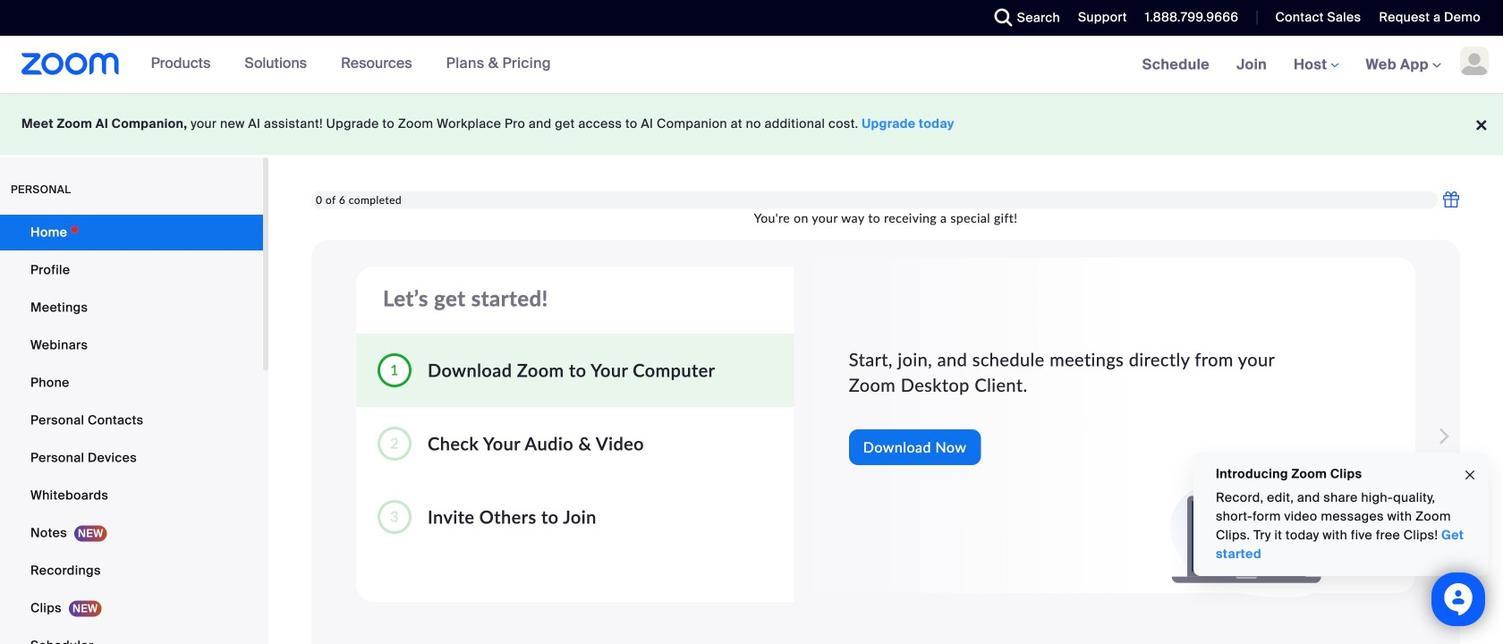 Task type: describe. For each thing, give the bounding box(es) containing it.
profile picture image
[[1460, 47, 1489, 75]]

product information navigation
[[137, 36, 565, 93]]

zoom logo image
[[21, 53, 120, 75]]

meetings navigation
[[1129, 36, 1503, 94]]

next image
[[1428, 419, 1453, 455]]

personal menu menu
[[0, 215, 263, 644]]



Task type: vqa. For each thing, say whether or not it's contained in the screenshot.
Meetings link
no



Task type: locate. For each thing, give the bounding box(es) containing it.
footer
[[0, 93, 1503, 155]]

banner
[[0, 36, 1503, 94]]

close image
[[1463, 465, 1477, 486]]



